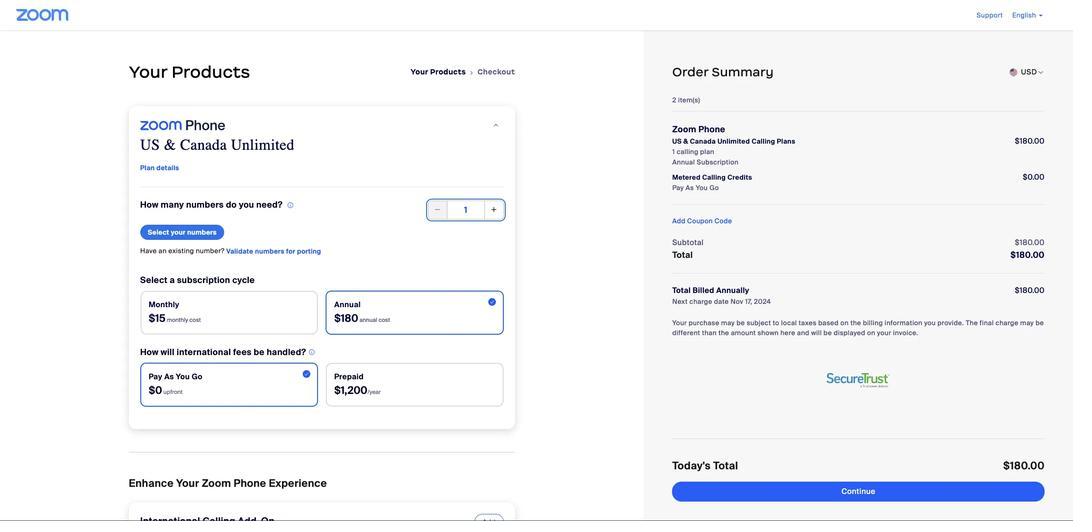 Task type: vqa. For each thing, say whether or not it's contained in the screenshot.
How will international fees be handled? application in the left of the page
yes



Task type: describe. For each thing, give the bounding box(es) containing it.
the
[[966, 319, 979, 327]]

your inside your purchase may be subject to local taxes based on the billing information you provide. the final charge may be different than the amount shown here and will be displayed on your invoice.
[[878, 329, 892, 337]]

canada for us & canada unlimited calling plans
[[690, 137, 716, 146]]

add
[[673, 217, 686, 225]]

different
[[673, 329, 701, 337]]

checkout link
[[478, 67, 515, 76]]

1 vertical spatial annual
[[334, 300, 361, 310]]

zoom phone
[[673, 124, 726, 135]]

next
[[673, 297, 688, 306]]

prepaid $1,200 /year
[[334, 372, 381, 397]]

support link
[[977, 11, 1003, 19]]

select your numbers
[[148, 228, 217, 237]]

0 horizontal spatial your products
[[129, 62, 250, 83]]

go for pay as you go
[[710, 184, 719, 192]]

summary
[[712, 64, 774, 80]]

plan details button
[[140, 160, 179, 175]]

how for how will international fees be handled?
[[140, 347, 159, 358]]

validate
[[226, 247, 253, 256]]

information
[[885, 319, 923, 327]]

continue button
[[673, 482, 1045, 502]]

annual $180 annual cost
[[334, 300, 390, 325]]

cycle
[[232, 275, 255, 286]]

0 horizontal spatial products
[[172, 62, 250, 83]]

billing
[[863, 319, 883, 327]]

numbers for your
[[187, 228, 217, 237]]

amount
[[731, 329, 756, 337]]

0 horizontal spatial the
[[719, 329, 730, 337]]

pay for pay as you go $0 upfront
[[149, 372, 162, 382]]

cost for $180
[[379, 316, 390, 324]]

2 vertical spatial annual
[[360, 316, 377, 324]]

add coupon code button
[[673, 216, 732, 226]]

unlimited for us & canada unlimited calling plans
[[718, 137, 750, 146]]

plan
[[701, 147, 715, 156]]

credits
[[728, 173, 753, 182]]

$0
[[149, 384, 162, 397]]

us & canada unlimited calling plans
[[673, 137, 796, 146]]

to
[[773, 319, 780, 327]]

a
[[170, 275, 175, 286]]

learn more about 'how will international fees be handled?' image
[[306, 348, 318, 357]]

handled?
[[267, 347, 306, 358]]

right image
[[469, 68, 475, 78]]

select a subscription cycle
[[140, 275, 255, 286]]

2 item(s)
[[673, 96, 701, 104]]

will inside application
[[161, 347, 175, 358]]

experience
[[269, 477, 327, 490]]

0 vertical spatial phone
[[699, 124, 726, 135]]

us for us & canada unlimited
[[140, 136, 160, 154]]

and
[[798, 329, 810, 337]]

enhance your zoom phone experience
[[129, 477, 327, 490]]

go for pay as you go $0 upfront
[[192, 372, 203, 382]]

number?
[[196, 246, 225, 255]]

validate numbers for porting button
[[226, 244, 321, 259]]

add coupon code
[[673, 217, 732, 225]]

order
[[673, 64, 709, 80]]

monthly $15 monthly cost
[[149, 300, 201, 325]]

numbers inside have an existing number? validate numbers for porting
[[255, 247, 285, 256]]

how many numbers do you need?
[[140, 199, 285, 211]]

total for total
[[673, 249, 693, 261]]

1 vertical spatial zoom
[[202, 477, 231, 490]]

support
[[977, 11, 1003, 19]]

here
[[781, 329, 796, 337]]

your purchase may be subject to local taxes based on the billing information you provide. the final charge may be different than the amount shown here and will be displayed on your invoice.
[[673, 319, 1045, 337]]

17,
[[746, 297, 753, 306]]

annual inside 1 calling plan annual subscription
[[673, 158, 695, 166]]

1 horizontal spatial on
[[868, 329, 876, 337]]

zoom phone plan image
[[493, 119, 500, 132]]

how many numbers do you need? application
[[140, 199, 296, 212]]

purchase
[[689, 319, 720, 327]]

plan details
[[140, 164, 179, 172]]

local
[[782, 319, 797, 327]]

checkout
[[478, 67, 515, 76]]

have
[[140, 246, 157, 255]]

have an existing number? validate numbers for porting
[[140, 246, 321, 256]]

breadcrumb navigation
[[411, 67, 515, 78]]

2 may from the left
[[1021, 319, 1034, 327]]

code
[[715, 217, 732, 225]]

$180
[[334, 312, 358, 325]]

pay for pay as you go
[[673, 184, 684, 192]]

date
[[714, 297, 729, 306]]

today's total
[[673, 459, 739, 473]]

how for how many numbers do you need?
[[140, 199, 159, 211]]

1
[[673, 147, 675, 156]]

1 vertical spatial phone
[[234, 477, 266, 490]]

invoice.
[[894, 329, 919, 337]]

$180.00 for today's total
[[1004, 459, 1045, 473]]

1 calling plan annual subscription
[[673, 147, 739, 166]]

existing
[[168, 246, 194, 255]]

porting
[[297, 247, 321, 256]]

details
[[157, 164, 179, 172]]

$0.00
[[1023, 172, 1045, 182]]

zoom logo image
[[16, 9, 68, 21]]

shown
[[758, 329, 779, 337]]

& for us & canada unlimited calling plans
[[684, 137, 689, 146]]

subtotal
[[673, 238, 704, 248]]

pay as you go
[[673, 184, 719, 192]]

be inside application
[[254, 347, 265, 358]]

$1,200
[[334, 384, 368, 397]]

need?
[[256, 199, 283, 211]]

billed
[[693, 285, 715, 295]]

item(s)
[[679, 96, 701, 104]]

total for total billed annually
[[673, 285, 691, 295]]

us & canada unlimited
[[140, 136, 295, 154]]

continue
[[842, 487, 876, 497]]

metered calling credits
[[673, 173, 753, 182]]

english
[[1013, 11, 1037, 19]]



Task type: locate. For each thing, give the bounding box(es) containing it.
0 vertical spatial the
[[851, 319, 862, 327]]

order summary
[[673, 64, 774, 80]]

&
[[164, 136, 176, 154], [684, 137, 689, 146]]

& up calling
[[684, 137, 689, 146]]

annual right the $180
[[360, 316, 377, 324]]

products inside 'breadcrumb' "navigation"
[[430, 67, 466, 76]]

cost
[[189, 316, 201, 324], [379, 316, 390, 324]]

go down international
[[192, 372, 203, 382]]

provide.
[[938, 319, 964, 327]]

0 vertical spatial total
[[673, 249, 693, 261]]

1 horizontal spatial subscription
[[697, 158, 739, 166]]

as down metered at top right
[[686, 184, 694, 192]]

$180.00 for total
[[1011, 249, 1045, 261]]

us up 1
[[673, 137, 682, 146]]

0 horizontal spatial pay
[[149, 372, 162, 382]]

your inside button
[[171, 228, 186, 237]]

canada down zoom phone image
[[180, 136, 227, 154]]

0 horizontal spatial go
[[192, 372, 203, 382]]

1 horizontal spatial your products
[[411, 67, 466, 76]]

1 vertical spatial you
[[925, 319, 936, 327]]

enhance
[[129, 477, 174, 490]]

1 horizontal spatial go
[[710, 184, 719, 192]]

select for select your numbers
[[148, 228, 169, 237]]

unlimited
[[231, 136, 295, 154], [718, 137, 750, 146]]

select for select a subscription cycle
[[140, 275, 168, 286]]

total numbers 1 decrease image
[[434, 203, 442, 217]]

0 horizontal spatial will
[[161, 347, 175, 358]]

0 vertical spatial on
[[841, 319, 849, 327]]

1 vertical spatial the
[[719, 329, 730, 337]]

you down the metered calling credits
[[696, 184, 708, 192]]

how will international fees be handled?
[[140, 347, 306, 358]]

upfront
[[164, 388, 183, 396]]

0 horizontal spatial &
[[164, 136, 176, 154]]

will right and
[[812, 329, 822, 337]]

us
[[140, 136, 160, 154], [673, 137, 682, 146]]

1 horizontal spatial as
[[686, 184, 694, 192]]

monthly
[[149, 300, 179, 310]]

charge inside your purchase may be subject to local taxes based on the billing information you provide. the final charge may be different than the amount shown here and will be displayed on your invoice.
[[996, 319, 1019, 327]]

& up details
[[164, 136, 176, 154]]

1 horizontal spatial calling
[[752, 137, 776, 146]]

subscription inside 1 calling plan annual subscription
[[697, 158, 739, 166]]

0 horizontal spatial on
[[841, 319, 849, 327]]

1 vertical spatial on
[[868, 329, 876, 337]]

your inside your purchase may be subject to local taxes based on the billing information you provide. the final charge may be different than the amount shown here and will be displayed on your invoice.
[[673, 319, 687, 327]]

0 horizontal spatial cost
[[189, 316, 201, 324]]

may
[[722, 319, 735, 327], [1021, 319, 1034, 327]]

0 vertical spatial you
[[696, 184, 708, 192]]

& for us & canada unlimited
[[164, 136, 176, 154]]

annual
[[673, 158, 695, 166], [334, 300, 361, 310], [360, 316, 377, 324]]

products
[[172, 62, 250, 83], [430, 67, 466, 76]]

for
[[286, 247, 296, 256]]

your products link
[[411, 67, 466, 76]]

1 horizontal spatial may
[[1021, 319, 1034, 327]]

canada up plan at right top
[[690, 137, 716, 146]]

select
[[148, 228, 169, 237], [140, 275, 168, 286]]

nov
[[731, 297, 744, 306]]

numbers up number?
[[187, 228, 217, 237]]

how will international fees be handled? option group
[[140, 363, 504, 407]]

0 vertical spatial numbers
[[186, 199, 224, 211]]

calling left plans
[[752, 137, 776, 146]]

0 horizontal spatial us
[[140, 136, 160, 154]]

us for us & canada unlimited calling plans
[[673, 137, 682, 146]]

you right do
[[239, 199, 254, 211]]

as for pay as you go
[[686, 184, 694, 192]]

final
[[980, 319, 994, 327]]

pay down metered at top right
[[673, 184, 684, 192]]

prepaid
[[334, 372, 364, 382]]

you for pay as you go
[[696, 184, 708, 192]]

2
[[673, 96, 677, 104]]

fees
[[233, 347, 252, 358]]

based
[[819, 319, 839, 327]]

coupon
[[688, 217, 713, 225]]

0 vertical spatial go
[[710, 184, 719, 192]]

$180.00
[[1015, 136, 1045, 146], [1015, 238, 1045, 248], [1011, 249, 1045, 261], [1015, 285, 1045, 295], [1004, 459, 1045, 473]]

unlimited for us & canada unlimited
[[231, 136, 295, 154]]

your down billing
[[878, 329, 892, 337]]

Total numbers text field
[[428, 200, 504, 219]]

an
[[159, 246, 167, 255]]

1 horizontal spatial &
[[684, 137, 689, 146]]

2 how from the top
[[140, 347, 159, 358]]

go
[[710, 184, 719, 192], [192, 372, 203, 382]]

how will international fees be handled? application
[[140, 346, 504, 359]]

numbers inside button
[[187, 228, 217, 237]]

0 vertical spatial will
[[812, 329, 822, 337]]

select left 'a' at the left of page
[[140, 275, 168, 286]]

cost for $15
[[189, 316, 201, 324]]

you for pay as you go $0 upfront
[[176, 372, 190, 382]]

0 horizontal spatial as
[[164, 372, 174, 382]]

0 horizontal spatial canada
[[180, 136, 227, 154]]

1 horizontal spatial charge
[[996, 319, 1019, 327]]

1 horizontal spatial zoom
[[673, 124, 697, 135]]

how left many
[[140, 199, 159, 211]]

charge down billed at the bottom
[[690, 297, 713, 306]]

you inside pay as you go $0 upfront
[[176, 372, 190, 382]]

do
[[226, 199, 237, 211]]

1 horizontal spatial you
[[925, 319, 936, 327]]

subscription
[[697, 158, 739, 166], [177, 275, 230, 286]]

subscription down plan at right top
[[697, 158, 739, 166]]

1 vertical spatial calling
[[703, 173, 726, 182]]

you inside your purchase may be subject to local taxes based on the billing information you provide. the final charge may be different than the amount shown here and will be displayed on your invoice.
[[925, 319, 936, 327]]

0 horizontal spatial charge
[[690, 297, 713, 306]]

$180.00 for subtotal
[[1015, 238, 1045, 248]]

0 vertical spatial zoom
[[673, 124, 697, 135]]

calling up pay as you go
[[703, 173, 726, 182]]

1 horizontal spatial phone
[[699, 124, 726, 135]]

2 cost from the left
[[379, 316, 390, 324]]

subscription down number?
[[177, 275, 230, 286]]

usd button
[[1021, 65, 1038, 79]]

zoom phone image
[[140, 118, 225, 133]]

numbers inside application
[[186, 199, 224, 211]]

plan
[[140, 164, 155, 172]]

0 vertical spatial your
[[171, 228, 186, 237]]

taxes
[[799, 319, 817, 327]]

0 horizontal spatial zoom
[[202, 477, 231, 490]]

1 vertical spatial subscription
[[177, 275, 230, 286]]

pay up $0
[[149, 372, 162, 382]]

total numbers 1 increase image
[[490, 203, 498, 217]]

0 horizontal spatial your
[[171, 228, 186, 237]]

your up "existing"
[[171, 228, 186, 237]]

total up next at the right
[[673, 285, 691, 295]]

how
[[140, 199, 159, 211], [140, 347, 159, 358]]

1 vertical spatial as
[[164, 372, 174, 382]]

numbers left for
[[255, 247, 285, 256]]

0 horizontal spatial you
[[176, 372, 190, 382]]

$15
[[149, 312, 166, 325]]

charge
[[690, 297, 713, 306], [996, 319, 1019, 327]]

total billed annually
[[673, 285, 750, 295]]

1 horizontal spatial unlimited
[[718, 137, 750, 146]]

how down $15
[[140, 347, 159, 358]]

english link
[[1013, 11, 1043, 19]]

may right final
[[1021, 319, 1034, 327]]

will
[[812, 329, 822, 337], [161, 347, 175, 358]]

annually
[[717, 285, 750, 295]]

canada
[[180, 136, 227, 154], [690, 137, 716, 146]]

your
[[171, 228, 186, 237], [878, 329, 892, 337]]

you up upfront
[[176, 372, 190, 382]]

0 vertical spatial subscription
[[697, 158, 739, 166]]

go inside pay as you go $0 upfront
[[192, 372, 203, 382]]

0 horizontal spatial subscription
[[177, 275, 230, 286]]

as up upfront
[[164, 372, 174, 382]]

displayed
[[834, 329, 866, 337]]

0 vertical spatial calling
[[752, 137, 776, 146]]

canada for us & canada unlimited
[[180, 136, 227, 154]]

zoom
[[673, 124, 697, 135], [202, 477, 231, 490]]

your inside 'breadcrumb' "navigation"
[[411, 67, 428, 76]]

0 horizontal spatial may
[[722, 319, 735, 327]]

2 total from the top
[[673, 285, 691, 295]]

monthly
[[167, 316, 188, 324]]

calling
[[677, 147, 699, 156]]

will up pay as you go $0 upfront
[[161, 347, 175, 358]]

total
[[673, 249, 693, 261], [673, 285, 691, 295]]

1 horizontal spatial canada
[[690, 137, 716, 146]]

0 vertical spatial you
[[239, 199, 254, 211]]

pay as you go $0 upfront
[[149, 372, 203, 397]]

your products inside 'breadcrumb' "navigation"
[[411, 67, 466, 76]]

plans
[[777, 137, 796, 146]]

1 vertical spatial how
[[140, 347, 159, 358]]

/year
[[368, 388, 381, 396]]

show options image
[[1038, 69, 1045, 76]]

0 horizontal spatial you
[[239, 199, 254, 211]]

today's
[[673, 459, 711, 473]]

1 vertical spatial pay
[[149, 372, 162, 382]]

0 vertical spatial pay
[[673, 184, 684, 192]]

the
[[851, 319, 862, 327], [719, 329, 730, 337]]

next charge date nov 17, 2024
[[673, 297, 771, 306]]

will inside your purchase may be subject to local taxes based on the billing information you provide. the final charge may be different than the amount shown here and will be displayed on your invoice.
[[812, 329, 822, 337]]

annual down calling
[[673, 158, 695, 166]]

2 vertical spatial numbers
[[255, 247, 285, 256]]

on up displayed
[[841, 319, 849, 327]]

select inside button
[[148, 228, 169, 237]]

usd
[[1021, 67, 1038, 76]]

0 vertical spatial as
[[686, 184, 694, 192]]

1 vertical spatial charge
[[996, 319, 1019, 327]]

secure trust image
[[821, 367, 897, 394]]

0 vertical spatial how
[[140, 199, 159, 211]]

cost right the monthly in the left of the page
[[189, 316, 201, 324]]

metered
[[673, 173, 701, 182]]

2024
[[754, 297, 771, 306]]

pay
[[673, 184, 684, 192], [149, 372, 162, 382]]

cost right the $180
[[379, 316, 390, 324]]

may up amount
[[722, 319, 735, 327]]

1 cost from the left
[[189, 316, 201, 324]]

you inside application
[[239, 199, 254, 211]]

learn more about numbers image
[[285, 201, 296, 210]]

0 horizontal spatial unlimited
[[231, 136, 295, 154]]

select up an
[[148, 228, 169, 237]]

total down the subtotal
[[673, 249, 693, 261]]

1 vertical spatial you
[[176, 372, 190, 382]]

1 horizontal spatial products
[[430, 67, 466, 76]]

1 vertical spatial select
[[140, 275, 168, 286]]

0 vertical spatial annual
[[673, 158, 695, 166]]

1 may from the left
[[722, 319, 735, 327]]

0 horizontal spatial calling
[[703, 173, 726, 182]]

1 horizontal spatial pay
[[673, 184, 684, 192]]

phone
[[699, 124, 726, 135], [234, 477, 266, 490]]

us up plan
[[140, 136, 160, 154]]

go down the metered calling credits
[[710, 184, 719, 192]]

pay inside pay as you go $0 upfront
[[149, 372, 162, 382]]

charge right final
[[996, 319, 1019, 327]]

cost inside monthly $15 monthly cost
[[189, 316, 201, 324]]

1 horizontal spatial your
[[878, 329, 892, 337]]

1 vertical spatial numbers
[[187, 228, 217, 237]]

cost inside annual $180 annual cost
[[379, 316, 390, 324]]

total
[[714, 459, 739, 473]]

on down billing
[[868, 329, 876, 337]]

0 vertical spatial select
[[148, 228, 169, 237]]

0 vertical spatial charge
[[690, 297, 713, 306]]

1 vertical spatial total
[[673, 285, 691, 295]]

1 how from the top
[[140, 199, 159, 211]]

1 total from the top
[[673, 249, 693, 261]]

international
[[177, 347, 231, 358]]

1 vertical spatial go
[[192, 372, 203, 382]]

you
[[239, 199, 254, 211], [925, 319, 936, 327]]

1 horizontal spatial the
[[851, 319, 862, 327]]

many
[[161, 199, 184, 211]]

the up displayed
[[851, 319, 862, 327]]

annual up the $180
[[334, 300, 361, 310]]

1 horizontal spatial you
[[696, 184, 708, 192]]

1 horizontal spatial cost
[[379, 316, 390, 324]]

1 vertical spatial your
[[878, 329, 892, 337]]

numbers for many
[[186, 199, 224, 211]]

1 vertical spatial will
[[161, 347, 175, 358]]

you left provide.
[[925, 319, 936, 327]]

as inside pay as you go $0 upfront
[[164, 372, 174, 382]]

0 horizontal spatial phone
[[234, 477, 266, 490]]

1 horizontal spatial will
[[812, 329, 822, 337]]

1 horizontal spatial us
[[673, 137, 682, 146]]

the right than on the bottom right
[[719, 329, 730, 337]]

subscription billing cycle option group
[[140, 291, 504, 335]]

numbers left do
[[186, 199, 224, 211]]

subject
[[747, 319, 771, 327]]

as for pay as you go $0 upfront
[[164, 372, 174, 382]]



